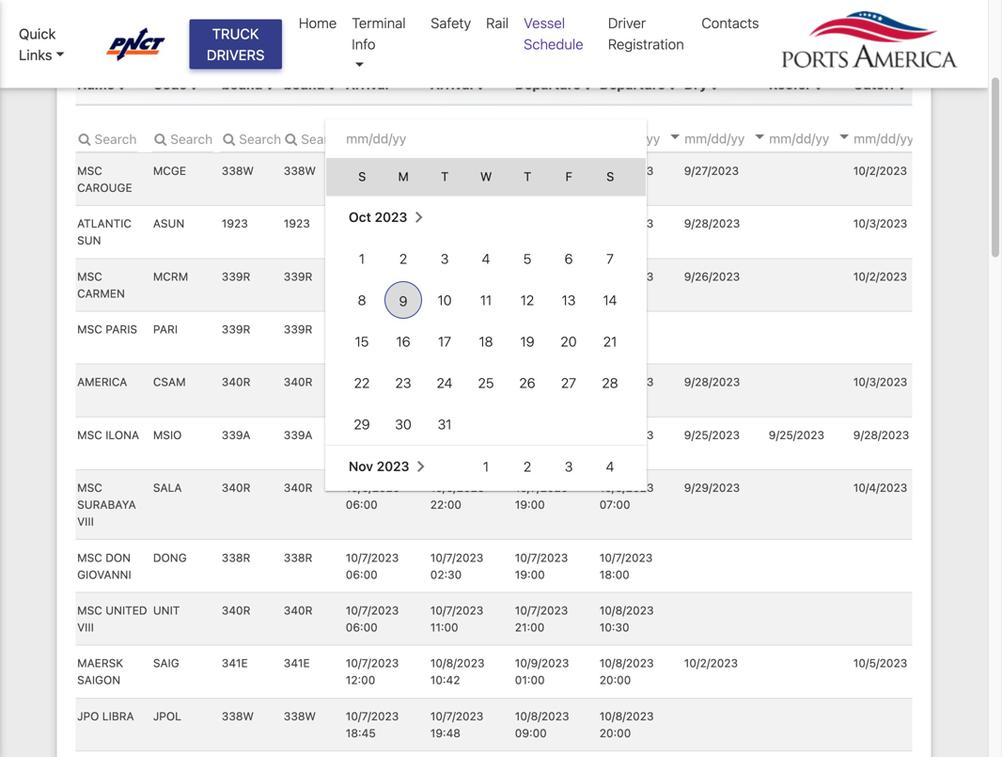 Task type: vqa. For each thing, say whether or not it's contained in the screenshot.
velocity.
no



Task type: locate. For each thing, give the bounding box(es) containing it.
0 horizontal spatial 1
[[359, 251, 365, 267]]

arrival down safety
[[431, 77, 474, 92]]

1 vertical spatial week 1 row
[[327, 445, 646, 487]]

10/8/2023 20:00 right 10/8/2023 09:00
[[600, 710, 654, 740]]

06:00 down week 5 row at bottom
[[515, 445, 547, 458]]

1 horizontal spatial 341e
[[284, 657, 310, 670]]

surabaya
[[77, 498, 136, 511]]

bound inside out bound
[[284, 77, 325, 92]]

1 horizontal spatial bound
[[284, 77, 325, 92]]

10/6/2023 down nov 2023
[[346, 481, 400, 494]]

20:00 down 10:30
[[600, 674, 631, 687]]

out
[[284, 57, 308, 73]]

departure button down rail 'link'
[[514, 46, 598, 105]]

arrival button
[[429, 46, 514, 105]]

10/7/2023 12:00
[[346, 657, 399, 687]]

10/8/2023 20:00 for 10/8/2023
[[600, 710, 654, 740]]

0 horizontal spatial 338r
[[222, 551, 251, 564]]

0 vertical spatial 08:00
[[346, 340, 378, 353]]

t left w
[[441, 169, 449, 184]]

atlantic sun
[[77, 217, 132, 247]]

msc inside msc don giovanni
[[77, 551, 102, 564]]

10/7/2023 up 19:48
[[431, 710, 484, 723]]

f
[[566, 169, 573, 184]]

bound down out on the left of the page
[[284, 77, 325, 92]]

10/7/2023 21:00
[[515, 604, 568, 634]]

2023 for oct 2023
[[375, 209, 408, 225]]

0 vertical spatial 10/3/2023
[[854, 217, 908, 230]]

3 msc from the top
[[77, 323, 102, 336]]

week 3 row
[[327, 321, 646, 362]]

340r
[[222, 376, 251, 389], [284, 376, 313, 389], [222, 481, 251, 494], [284, 481, 313, 494], [222, 604, 251, 617], [284, 604, 313, 617]]

2 338r from the left
[[284, 551, 313, 564]]

9/28/2023
[[685, 217, 740, 230], [685, 376, 740, 389], [854, 428, 910, 442]]

vessel inside vessel schedule
[[524, 15, 565, 31]]

10/7/2023 06:00
[[346, 551, 399, 581], [346, 604, 399, 634]]

cell down '26'
[[507, 403, 549, 445]]

10/7/2023 06:00 left "02:30"
[[346, 551, 399, 581]]

2 20:00 from the top
[[600, 726, 631, 740]]

0 vertical spatial 4
[[482, 251, 491, 267]]

1 horizontal spatial departure
[[600, 77, 666, 92]]

0 horizontal spatial 9/25/2023
[[685, 428, 740, 442]]

0 horizontal spatial vessel
[[77, 57, 120, 73]]

3 left 10/6/2023 08:00
[[565, 458, 573, 474]]

0 vertical spatial 10/7/2023 06:00
[[346, 551, 399, 581]]

quick
[[19, 25, 56, 42]]

0 vertical spatial 2
[[400, 251, 408, 267]]

1 vertical spatial 10/7/2023 19:00
[[515, 551, 568, 581]]

0 vertical spatial 10/6/2023 06:00
[[515, 323, 569, 353]]

cell down the 28
[[590, 403, 646, 445]]

dry button
[[683, 46, 768, 105]]

07:00 for 10/4/2023 07:00
[[431, 181, 461, 194]]

10/6/2023 22:00
[[431, 481, 485, 511]]

341e left 10/7/2023 12:00
[[284, 657, 310, 670]]

06:00 up oct
[[346, 181, 378, 194]]

10/8/2023 for 10/7/2023 19:00
[[600, 481, 654, 494]]

msc up carouge
[[77, 164, 102, 177]]

10/8/2023 down 10/6/2023 08:00
[[600, 481, 654, 494]]

1 horizontal spatial 2
[[524, 458, 532, 474]]

1 10/3/2023 from the top
[[854, 217, 908, 230]]

1 horizontal spatial 9/25/2023
[[769, 428, 825, 442]]

10/8/2023 20:00 down 10:30
[[600, 657, 654, 687]]

viii for msc surabaya viii
[[77, 515, 94, 528]]

0 horizontal spatial t
[[441, 169, 449, 184]]

cell right f
[[590, 154, 646, 196]]

2 10/3/2023 from the top
[[854, 376, 908, 389]]

07:00 left 11
[[431, 287, 461, 300]]

10:30
[[600, 621, 630, 634]]

3 19:00 from the top
[[515, 568, 545, 581]]

1 10/7/2023 06:00 from the top
[[346, 551, 399, 581]]

2 341e from the left
[[284, 657, 310, 670]]

2 1923 from the left
[[284, 217, 310, 230]]

1 vertical spatial 2023
[[377, 458, 410, 474]]

week 1 row up 11
[[327, 238, 646, 279]]

0 vertical spatial 10/2/2023
[[854, 164, 908, 177]]

06:00 left f
[[515, 181, 547, 194]]

estimated arrival
[[346, 57, 411, 92]]

1 horizontal spatial 338r
[[284, 551, 313, 564]]

viii inside msc surabaya viii
[[77, 515, 94, 528]]

vessel up name
[[77, 57, 120, 73]]

reefer
[[769, 77, 812, 92]]

20
[[561, 333, 577, 349]]

12:00 down 29
[[346, 445, 376, 458]]

viii inside msc united viii unit
[[77, 621, 94, 634]]

msc up giovanni
[[77, 551, 102, 564]]

november 2023 element
[[327, 445, 466, 487]]

9
[[400, 293, 408, 309]]

1 inside row group
[[359, 251, 365, 267]]

2 down week 5 row at bottom
[[524, 458, 532, 474]]

10/6/2023
[[515, 323, 569, 336], [515, 376, 569, 389], [600, 376, 654, 389], [600, 428, 654, 442], [346, 481, 400, 494], [431, 481, 485, 494]]

1 vertical spatial 1
[[484, 458, 489, 474]]

16
[[397, 333, 411, 349]]

10/4/2023 06:00 up oct 2023
[[346, 164, 400, 194]]

10:42
[[431, 674, 460, 687]]

0 vertical spatial 3
[[441, 251, 449, 267]]

10/5/2023 08:24
[[431, 428, 485, 458]]

1 viii from the top
[[77, 515, 94, 528]]

0 vertical spatial 9/28/2023
[[685, 217, 740, 230]]

driver registration
[[608, 15, 684, 52]]

1 10/7/2023 19:00 from the top
[[515, 481, 568, 511]]

0 horizontal spatial s
[[358, 169, 366, 184]]

safety
[[431, 15, 471, 31]]

1 horizontal spatial 10/6/2023 06:00
[[515, 323, 569, 353]]

bound down the in
[[222, 77, 263, 92]]

1 horizontal spatial s
[[607, 169, 615, 184]]

bound inside in bound
[[222, 77, 263, 92]]

1 departure from the left
[[515, 77, 581, 92]]

departure down schedule
[[515, 77, 581, 92]]

mm/dd/yy field
[[344, 124, 457, 152]]

bound for out
[[284, 77, 325, 92]]

america
[[77, 376, 127, 389]]

10/8/2023 up 10:30
[[600, 604, 654, 617]]

driver registration link
[[601, 5, 694, 62]]

2 s from the left
[[607, 169, 615, 184]]

20:00
[[600, 674, 631, 687], [600, 726, 631, 740]]

bound
[[222, 77, 263, 92], [284, 77, 325, 92]]

4 left 5
[[482, 251, 491, 267]]

0 horizontal spatial 10/6/2023 06:00
[[346, 481, 400, 511]]

0 vertical spatial 2023
[[375, 209, 408, 225]]

viii up maersk
[[77, 621, 94, 634]]

1 20:00 from the top
[[600, 674, 631, 687]]

msc left paris
[[77, 323, 102, 336]]

339a right msio
[[222, 428, 251, 442]]

estimated
[[346, 57, 411, 73]]

20:00 right 10/8/2023 09:00
[[600, 726, 631, 740]]

341e right saig
[[222, 657, 248, 670]]

2 10/7/2023 19:00 from the top
[[515, 551, 568, 581]]

mcrm
[[153, 270, 188, 283]]

1 horizontal spatial t
[[524, 169, 532, 184]]

s right f
[[607, 169, 615, 184]]

2023 right oct
[[375, 209, 408, 225]]

1 vertical spatial 12:00
[[346, 674, 376, 687]]

7 msc from the top
[[77, 604, 102, 617]]

10/7/2023 18:45
[[346, 710, 399, 740]]

vessel
[[524, 15, 565, 31], [77, 57, 120, 73], [153, 57, 196, 73]]

0 horizontal spatial 2
[[400, 251, 408, 267]]

2 vertical spatial 19:00
[[515, 568, 545, 581]]

10/5/2023
[[515, 164, 569, 177], [600, 164, 654, 177], [600, 217, 654, 230], [346, 323, 400, 336], [346, 376, 400, 389], [431, 376, 485, 389], [346, 428, 400, 442], [431, 428, 485, 442], [854, 657, 908, 670]]

2 departure button from the left
[[598, 46, 683, 105]]

08:00
[[346, 340, 378, 353], [600, 445, 632, 458]]

2023
[[375, 209, 408, 225], [377, 458, 410, 474]]

9/28/2023 for 10/6/2023
[[685, 376, 740, 389]]

msc surabaya viii
[[77, 481, 136, 528]]

10/7/2023 up "18:00"
[[600, 551, 653, 564]]

msc carmen
[[77, 270, 125, 300]]

1 vertical spatial 10/2/2023
[[854, 270, 908, 283]]

1923
[[222, 217, 248, 230], [284, 217, 310, 230]]

1 arrival from the left
[[346, 77, 389, 92]]

1 339a from the left
[[222, 428, 251, 442]]

1 vertical spatial 10/6/2023 06:00
[[346, 481, 400, 511]]

10/2/2023 for 9/27/2023
[[854, 164, 908, 177]]

07:00 left w
[[431, 181, 461, 194]]

10/6/2023 06:00 down 12
[[515, 323, 569, 353]]

maersk
[[77, 657, 123, 670]]

1 horizontal spatial 1923
[[284, 217, 310, 230]]

2 viii from the top
[[77, 621, 94, 634]]

1 up '10/6/2023 22:00'
[[484, 458, 489, 474]]

0 horizontal spatial bound
[[222, 77, 263, 92]]

12:00 up 10/7/2023 18:45
[[346, 674, 376, 687]]

10/3/2023 for 10/6/2023
[[854, 376, 908, 389]]

1 vertical spatial 10/4/2023 06:00
[[346, 270, 400, 300]]

t
[[441, 169, 449, 184], [524, 169, 532, 184]]

2023 right the nov
[[377, 458, 410, 474]]

6 msc from the top
[[77, 551, 102, 564]]

2 10/4/2023 06:00 from the top
[[346, 270, 400, 300]]

1 10/8/2023 20:00 from the top
[[600, 657, 654, 687]]

msc left ilona at left
[[77, 428, 102, 442]]

2 week 1 row from the top
[[327, 445, 646, 487]]

08:00 for 10/6/2023 08:00
[[600, 445, 632, 458]]

0 vertical spatial 10/8/2023 20:00
[[600, 657, 654, 687]]

m
[[398, 169, 409, 184]]

1 vertical spatial viii
[[77, 621, 94, 634]]

2 339a from the left
[[284, 428, 313, 442]]

viii
[[77, 515, 94, 528], [77, 621, 94, 634]]

1 horizontal spatial 3
[[565, 458, 573, 474]]

arrival inside button
[[431, 77, 474, 92]]

10/7/2023 up 10/7/2023 21:00
[[515, 551, 568, 564]]

12
[[521, 292, 535, 308]]

19:00 right '10/6/2023 22:00'
[[515, 498, 545, 511]]

0 vertical spatial 19:00
[[515, 287, 545, 300]]

07:00 inside 10/4/2023 07:00
[[431, 181, 461, 194]]

06:00 down the nov
[[346, 498, 378, 511]]

maersk saigon
[[77, 657, 123, 687]]

t right w
[[524, 169, 532, 184]]

1 vertical spatial 20:00
[[600, 726, 631, 740]]

1 vertical spatial 9/28/2023
[[685, 376, 740, 389]]

12:00 inside the "10/5/2023 12:00"
[[346, 445, 376, 458]]

2 horizontal spatial vessel
[[524, 15, 565, 31]]

0 vertical spatial 12:00
[[346, 445, 376, 458]]

10/8/2023 down 10:30
[[600, 657, 654, 670]]

0 horizontal spatial 08:00
[[346, 340, 378, 353]]

2 up monday october 9 2023 cell
[[400, 251, 408, 267]]

0 vertical spatial 20:00
[[600, 674, 631, 687]]

0 vertical spatial week 1 row
[[327, 238, 646, 279]]

339a left 29
[[284, 428, 313, 442]]

0 vertical spatial viii
[[77, 515, 94, 528]]

2 12:00 from the top
[[346, 674, 376, 687]]

10/4/2023 06:00 up 10/5/2023 08:00
[[346, 270, 400, 300]]

4 msc from the top
[[77, 428, 102, 442]]

msc up carmen
[[77, 270, 102, 283]]

rail link
[[479, 5, 517, 41]]

08:00 up 22 in the left of the page
[[346, 340, 378, 353]]

10/7/2023 19:00 right '10/6/2023 22:00'
[[515, 481, 568, 511]]

18:00
[[600, 568, 630, 581]]

0 vertical spatial 10/7/2023 19:00
[[515, 481, 568, 511]]

departure down registration
[[600, 77, 666, 92]]

2 bound from the left
[[284, 77, 325, 92]]

339r
[[222, 270, 251, 283], [284, 270, 313, 283], [222, 323, 251, 336], [284, 323, 313, 336]]

1 vertical spatial 4
[[606, 458, 615, 474]]

msc for msc paris
[[77, 323, 102, 336]]

msc up surabaya
[[77, 481, 102, 494]]

1 vertical spatial 2
[[524, 458, 532, 474]]

msc left "united"
[[77, 604, 102, 617]]

1 10/4/2023 06:00 from the top
[[346, 164, 400, 194]]

vessel for name
[[77, 57, 120, 73]]

departure button down driver
[[598, 46, 683, 105]]

10/3/2023
[[854, 217, 908, 230], [854, 376, 908, 389]]

msc for msc ilona
[[77, 428, 102, 442]]

jpol
[[153, 710, 182, 723]]

1 msc from the top
[[77, 164, 102, 177]]

4 up the 10/8/2023 07:00
[[606, 458, 615, 474]]

10/7/2023 left "10/7/2023 02:30"
[[346, 551, 399, 564]]

08:00 inside 10/5/2023 08:00
[[346, 340, 378, 353]]

12:00 for 10/5/2023 12:00
[[346, 445, 376, 458]]

vessel for schedule
[[524, 15, 565, 31]]

19:00 down 5
[[515, 287, 545, 300]]

0 horizontal spatial 341e
[[222, 657, 248, 670]]

msc inside msc surabaya viii
[[77, 481, 102, 494]]

rail
[[486, 15, 509, 31]]

12:00
[[346, 445, 376, 458], [346, 674, 376, 687]]

0 vertical spatial 07:00
[[431, 181, 461, 194]]

start
[[769, 57, 802, 73]]

msc for msc don giovanni
[[77, 551, 102, 564]]

1 up 8
[[359, 251, 365, 267]]

0 horizontal spatial 1923
[[222, 217, 248, 230]]

0 horizontal spatial arrival
[[346, 77, 389, 92]]

1 vertical spatial 10/3/2023
[[854, 376, 908, 389]]

339a
[[222, 428, 251, 442], [284, 428, 313, 442]]

07:00 up 10/7/2023 18:00
[[600, 498, 631, 511]]

1 horizontal spatial arrival
[[431, 77, 474, 92]]

10/8/2023 for 10/9/2023 01:00
[[600, 657, 654, 670]]

1 vertical spatial 08:00
[[600, 445, 632, 458]]

12:00 inside 10/7/2023 12:00
[[346, 674, 376, 687]]

departure button
[[514, 46, 598, 105], [598, 46, 683, 105]]

1923 right asun
[[222, 217, 248, 230]]

10/4/2023 07:00
[[431, 164, 485, 194]]

1 vertical spatial 07:00
[[431, 287, 461, 300]]

12:00 for 10/7/2023 12:00
[[346, 674, 376, 687]]

07:00 for 10/8/2023 07:00
[[600, 498, 631, 511]]

10/7/2023 19:48
[[431, 710, 484, 740]]

2 19:00 from the top
[[515, 498, 545, 511]]

1 horizontal spatial 339a
[[284, 428, 313, 442]]

1923 left oct
[[284, 217, 310, 230]]

s up oct
[[358, 169, 366, 184]]

10/7/2023 19:00 up 10/7/2023 21:00
[[515, 551, 568, 581]]

1 horizontal spatial 4
[[606, 458, 615, 474]]

2 10/7/2023 06:00 from the top
[[346, 604, 399, 634]]

1 horizontal spatial 1
[[484, 458, 489, 474]]

2 msc from the top
[[77, 270, 102, 283]]

11
[[481, 292, 492, 308]]

0 vertical spatial 1
[[359, 251, 365, 267]]

week undefined row
[[327, 154, 646, 196]]

29
[[354, 416, 370, 432]]

10/9/2023
[[515, 657, 569, 670]]

1 vertical spatial 3
[[565, 458, 573, 474]]

10/8/2023 09:00
[[515, 710, 570, 740]]

10/6/2023 06:00
[[515, 323, 569, 353], [346, 481, 400, 511]]

1 vertical spatial 10/8/2023 20:00
[[600, 710, 654, 740]]

1 horizontal spatial 08:00
[[600, 445, 632, 458]]

10/8/2023
[[600, 481, 654, 494], [600, 604, 654, 617], [431, 657, 485, 670], [600, 657, 654, 670], [515, 710, 570, 723], [600, 710, 654, 723]]

viii down surabaya
[[77, 515, 94, 528]]

06:00 left "02:30"
[[346, 568, 378, 581]]

msc inside msc carmen
[[77, 270, 102, 283]]

arrival inside the estimated arrival
[[346, 77, 389, 92]]

2 departure from the left
[[600, 77, 666, 92]]

week 1 row
[[327, 238, 646, 279], [327, 445, 646, 487]]

None field
[[76, 124, 138, 152], [152, 124, 214, 152], [220, 124, 282, 152], [282, 124, 344, 152], [76, 124, 138, 152], [152, 124, 214, 152], [220, 124, 282, 152], [282, 124, 344, 152]]

0 horizontal spatial 339a
[[222, 428, 251, 442]]

08:00 up the 10/8/2023 07:00
[[600, 445, 632, 458]]

1 12:00 from the top
[[346, 445, 376, 458]]

cell
[[327, 154, 383, 196], [590, 154, 646, 196], [466, 403, 507, 445], [507, 403, 549, 445], [549, 403, 590, 445], [590, 403, 646, 445]]

19:00
[[515, 287, 545, 300], [515, 498, 545, 511], [515, 568, 545, 581]]

0 horizontal spatial 3
[[441, 251, 449, 267]]

08:00 for 10/5/2023 08:00
[[346, 340, 378, 353]]

vessel up schedule
[[524, 15, 565, 31]]

10/5/2023 08:00
[[346, 323, 400, 353]]

10/7/2023 06:00 up 10/7/2023 12:00
[[346, 604, 399, 634]]

msc inside msc carouge
[[77, 164, 102, 177]]

1 vertical spatial 10/7/2023 06:00
[[346, 604, 399, 634]]

20:00 for 10/9/2023 01:00
[[600, 674, 631, 687]]

10/2/2023 for 9/26/2023
[[854, 270, 908, 283]]

1 horizontal spatial vessel
[[153, 57, 196, 73]]

1 bound from the left
[[222, 77, 263, 92]]

07:00 inside the 10/8/2023 07:00
[[600, 498, 631, 511]]

2 10/8/2023 20:00 from the top
[[600, 710, 654, 740]]

3 up 10
[[441, 251, 449, 267]]

week 1 row up 22:00
[[327, 445, 646, 487]]

2 vertical spatial 07:00
[[600, 498, 631, 511]]

10/7/2023 18:00
[[600, 551, 653, 581]]

monday october 9 2023 cell
[[383, 279, 424, 321]]

0 horizontal spatial 4
[[482, 251, 491, 267]]

14
[[604, 292, 618, 308]]

10/7/2023 06:00 for 02:30
[[346, 551, 399, 581]]

10/8/2023 for 10/7/2023 21:00
[[600, 604, 654, 617]]

10/8/2023 right 10/8/2023 09:00
[[600, 710, 654, 723]]

vessel up the code
[[153, 57, 196, 73]]

10/6/2023 06:00 down nov 2023
[[346, 481, 400, 511]]

0 vertical spatial 10/4/2023 06:00
[[346, 164, 400, 194]]

19:00 up 10/7/2023 21:00
[[515, 568, 545, 581]]

row group
[[327, 196, 646, 445]]

contacts
[[702, 15, 760, 31]]

1 338r from the left
[[222, 551, 251, 564]]

10/4/2023
[[346, 164, 400, 177], [431, 164, 485, 177], [346, 217, 400, 230], [346, 270, 400, 283], [600, 270, 654, 283], [854, 481, 908, 494]]

2 arrival from the left
[[431, 77, 474, 92]]

8
[[358, 292, 367, 308]]

06:00 left monday october 9 2023 cell
[[346, 287, 378, 300]]

10/6/2023 down the 28
[[600, 428, 654, 442]]

08:00 inside 10/6/2023 08:00
[[600, 445, 632, 458]]

2 t from the left
[[524, 169, 532, 184]]

1 9/25/2023 from the left
[[685, 428, 740, 442]]

arrival down "estimated"
[[346, 77, 389, 92]]

0 horizontal spatial departure
[[515, 77, 581, 92]]

truck drivers link
[[189, 19, 282, 69]]

7
[[607, 251, 614, 267]]

10/7/2023 02:30
[[431, 551, 484, 581]]

1 vertical spatial 19:00
[[515, 498, 545, 511]]

1 1923 from the left
[[222, 217, 248, 230]]

departure for second departure button from the left
[[600, 77, 666, 92]]

10/5/2023 06:00
[[515, 164, 569, 194]]

5 msc from the top
[[77, 481, 102, 494]]

week 4 row
[[327, 362, 646, 403]]



Task type: describe. For each thing, give the bounding box(es) containing it.
10/4/2023 21:30
[[600, 270, 654, 300]]

w
[[481, 169, 492, 184]]

2 9/25/2023 from the left
[[769, 428, 825, 442]]

10/7/2023 06:00 for 11:00
[[346, 604, 399, 634]]

msc for msc surabaya viii
[[77, 481, 102, 494]]

19:48
[[431, 726, 461, 740]]

10/6/2023 down 21
[[600, 376, 654, 389]]

10/8/2023 up 10:42
[[431, 657, 485, 670]]

10/3/2023 for 10/5/2023
[[854, 217, 908, 230]]

vessel name
[[77, 57, 120, 92]]

10/7/2023 11:00
[[431, 604, 484, 634]]

carmen
[[77, 287, 125, 300]]

20:00 for 10/8/2023 09:00
[[600, 726, 631, 740]]

msc don giovanni
[[77, 551, 131, 581]]

4 inside row group
[[482, 251, 491, 267]]

code
[[153, 77, 187, 92]]

don
[[106, 551, 131, 564]]

10/7/2023 up the 11:00
[[431, 604, 484, 617]]

carouge
[[77, 181, 132, 194]]

10/5/2023 12:00
[[346, 428, 400, 458]]

13
[[562, 292, 576, 308]]

1 341e from the left
[[222, 657, 248, 670]]

10/7/2023 down week 5 row at bottom
[[515, 481, 568, 494]]

06:00 inside 10/5/2023 06:00
[[515, 181, 547, 194]]

03:06
[[600, 181, 632, 194]]

cell up oct
[[327, 154, 383, 196]]

msc for msc carouge
[[77, 164, 102, 177]]

10
[[438, 292, 452, 308]]

2 inside row group
[[400, 251, 408, 267]]

2 vertical spatial 10/2/2023
[[685, 657, 738, 670]]

08:24
[[431, 445, 462, 458]]

terminal
[[352, 15, 406, 31]]

vessel for code
[[153, 57, 196, 73]]

dry
[[685, 77, 708, 92]]

2023 for nov 2023
[[377, 458, 410, 474]]

10/4/2023 06:00 for 10/4/2023
[[346, 164, 400, 194]]

10/6/2023 up 22:00
[[431, 481, 485, 494]]

10/7/2023 up 10/7/2023 18:45
[[346, 657, 399, 670]]

10/6/2023 down 12
[[515, 323, 569, 336]]

oct 2023
[[349, 209, 408, 225]]

10/7/2023 up 10/7/2023 12:00
[[346, 604, 399, 617]]

msc for msc carmen
[[77, 270, 102, 283]]

oct
[[349, 209, 372, 225]]

1 departure button from the left
[[514, 46, 598, 105]]

9/27/2023
[[685, 164, 739, 177]]

dong
[[153, 551, 187, 564]]

10/7/2023 up 18:45
[[346, 710, 399, 723]]

vessel schedule
[[524, 15, 584, 52]]

home
[[299, 15, 337, 31]]

week 2 row
[[327, 279, 646, 321]]

bound for in
[[222, 77, 263, 92]]

22:00
[[431, 498, 462, 511]]

1 19:00 from the top
[[515, 287, 545, 300]]

out bound
[[284, 57, 328, 92]]

11:00
[[431, 621, 459, 634]]

10/8/2023 10:30
[[600, 604, 654, 634]]

safety link
[[423, 5, 479, 41]]

united
[[106, 604, 147, 617]]

pari
[[153, 323, 178, 336]]

10/7/2023 19:00 for 10/6/2023
[[515, 481, 568, 511]]

1 s from the left
[[358, 169, 366, 184]]

19
[[521, 333, 535, 349]]

in bound
[[222, 57, 266, 92]]

10/4/2023 06:00 for 07:00
[[346, 270, 400, 300]]

cell down 27
[[549, 403, 590, 445]]

vessel schedule link
[[517, 5, 601, 62]]

schedule
[[524, 36, 584, 52]]

10/8/2023 up 09:00
[[515, 710, 570, 723]]

asun
[[153, 217, 185, 230]]

6
[[565, 251, 573, 267]]

15
[[355, 333, 369, 349]]

cell right 31
[[466, 403, 507, 445]]

06:00 up '26'
[[515, 340, 547, 353]]

quick links link
[[19, 23, 89, 65]]

october 2023 element
[[327, 196, 646, 238]]

jpo
[[77, 710, 99, 723]]

10/8/2023 10:42
[[431, 657, 485, 687]]

libra
[[102, 710, 134, 723]]

17
[[438, 333, 452, 349]]

in
[[222, 57, 234, 73]]

quick links
[[19, 25, 56, 63]]

atlantic
[[77, 217, 132, 230]]

30
[[395, 416, 412, 432]]

msc carouge
[[77, 164, 132, 194]]

msc inside msc united viii unit
[[77, 604, 102, 617]]

registration
[[608, 36, 684, 52]]

10/7/2023 up 21:00
[[515, 604, 568, 617]]

unit
[[153, 604, 180, 617]]

10/8/2023 for 10/8/2023 09:00
[[600, 710, 654, 723]]

25
[[478, 375, 495, 391]]

1 week 1 row from the top
[[327, 238, 646, 279]]

22
[[354, 375, 370, 391]]

10/6/2023 down 19
[[515, 376, 569, 389]]

terminal info
[[352, 15, 406, 52]]

mcge
[[153, 164, 186, 177]]

nov 2023
[[349, 458, 410, 474]]

19:00 for 10/6/2023 22:00
[[515, 498, 545, 511]]

name
[[77, 77, 115, 92]]

3 inside row group
[[441, 251, 449, 267]]

saigon
[[77, 674, 121, 687]]

driver
[[608, 15, 646, 31]]

10/9/2023 01:00
[[515, 657, 569, 687]]

10/7/2023 19:00 for 10/7/2023
[[515, 551, 568, 581]]

row group containing 1
[[327, 196, 646, 445]]

cargo
[[854, 57, 893, 73]]

10/8/2023 20:00 for 10/9/2023
[[600, 657, 654, 687]]

10/7/2023 up "02:30"
[[431, 551, 484, 564]]

giovanni
[[77, 568, 131, 581]]

9/28/2023 for 10/5/2023
[[685, 217, 740, 230]]

06:00 up 10/7/2023 12:00
[[346, 621, 378, 634]]

msc ilona
[[77, 428, 139, 442]]

week 5 row
[[327, 403, 646, 445]]

19:00 for 10/7/2023 02:30
[[515, 568, 545, 581]]

21
[[604, 333, 618, 349]]

18
[[479, 333, 494, 349]]

msc united viii unit
[[77, 604, 180, 634]]

viii for msc united viii unit
[[77, 621, 94, 634]]

2 vertical spatial 9/28/2023
[[854, 428, 910, 442]]

10/6/2023 08:00
[[600, 428, 654, 458]]

1 t from the left
[[441, 169, 449, 184]]

csam
[[153, 376, 186, 389]]

paris
[[106, 323, 137, 336]]

09:00
[[515, 726, 547, 740]]

01:00
[[515, 674, 545, 687]]

10/8/2023 07:00
[[600, 481, 654, 511]]

21:00
[[515, 621, 545, 634]]

saig
[[153, 657, 179, 670]]

drivers
[[207, 46, 265, 63]]

truck
[[212, 25, 259, 42]]

24
[[437, 375, 453, 391]]

departure for 2nd departure button from the right
[[515, 77, 581, 92]]



